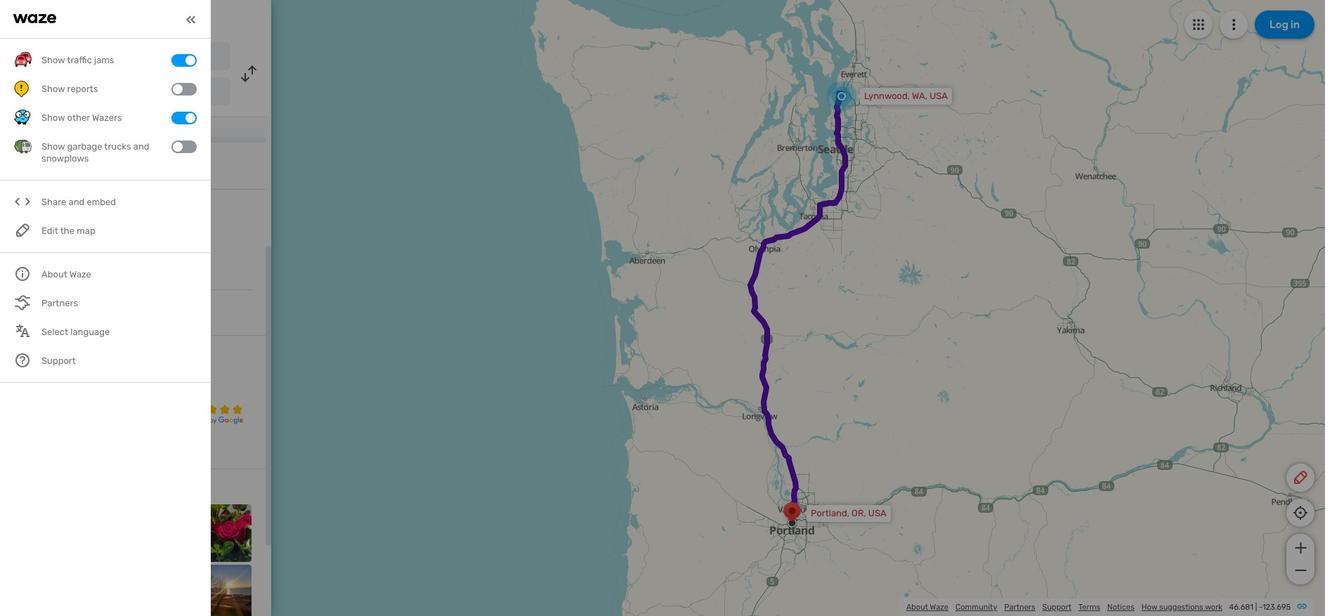 Task type: locate. For each thing, give the bounding box(es) containing it.
lynnwood wa, usa up portland or, usa
[[51, 51, 136, 63]]

about
[[907, 603, 928, 612]]

lynnwood wa, usa down starting point button
[[14, 205, 84, 236]]

wa, down code image
[[14, 224, 31, 236]]

5 for 5 4 3
[[14, 365, 20, 377]]

partners link
[[1005, 603, 1036, 612]]

2 vertical spatial wa,
[[14, 224, 31, 236]]

review summary
[[14, 346, 92, 358]]

2 horizontal spatial wa,
[[912, 91, 928, 101]]

wa, right lynnwood,
[[912, 91, 928, 101]]

0 horizontal spatial 5
[[14, 365, 20, 377]]

portland or, usa
[[51, 86, 127, 98]]

1 horizontal spatial or,
[[852, 508, 866, 519]]

usa right portland
[[111, 88, 127, 98]]

lynnwood wa, usa
[[51, 51, 136, 63], [14, 205, 84, 236]]

5 for 5
[[180, 358, 205, 404]]

lynnwood up portland
[[51, 51, 98, 63]]

share and embed
[[41, 197, 116, 208]]

zoom out image
[[1292, 562, 1310, 579]]

share and embed link
[[14, 188, 197, 217]]

|
[[1256, 603, 1257, 612]]

0 vertical spatial wa,
[[103, 53, 117, 63]]

wa, down driving
[[103, 53, 117, 63]]

lynnwood
[[51, 51, 98, 63], [14, 205, 84, 222]]

lynnwood, wa, usa
[[864, 91, 948, 101]]

portland,
[[811, 508, 850, 519]]

wa,
[[103, 53, 117, 63], [912, 91, 928, 101], [14, 224, 31, 236]]

1 horizontal spatial 5
[[180, 358, 205, 404]]

and
[[68, 197, 85, 208]]

5
[[180, 358, 205, 404], [14, 365, 20, 377]]

46.681
[[1230, 603, 1254, 612]]

0 horizontal spatial wa,
[[14, 224, 31, 236]]

usa down driving directions in the top of the page
[[119, 53, 136, 63]]

starting point button
[[14, 166, 76, 189]]

about waze community partners support terms notices how suggestions work 46.681 | -123.695
[[907, 603, 1291, 612]]

-
[[1259, 603, 1263, 612]]

0 vertical spatial lynnwood
[[51, 51, 98, 63]]

1 vertical spatial lynnwood wa, usa
[[14, 205, 84, 236]]

usa right lynnwood,
[[930, 91, 948, 101]]

1 vertical spatial or,
[[852, 508, 866, 519]]

terms
[[1079, 603, 1101, 612]]

190.1
[[39, 107, 60, 117]]

1 vertical spatial wa,
[[912, 91, 928, 101]]

lynnwood,
[[864, 91, 910, 101]]

0 horizontal spatial or,
[[95, 88, 109, 98]]

or, inside portland or, usa
[[95, 88, 109, 98]]

how suggestions work link
[[1142, 603, 1223, 612]]

summary
[[49, 346, 92, 358]]

zoom in image
[[1292, 540, 1310, 557]]

waze
[[930, 603, 949, 612]]

0 vertical spatial or,
[[95, 88, 109, 98]]

or, for portland,
[[852, 508, 866, 519]]

or,
[[95, 88, 109, 98], [852, 508, 866, 519]]

usa
[[119, 53, 136, 63], [111, 88, 127, 98], [930, 91, 948, 101], [33, 224, 53, 236], [869, 508, 887, 519]]

or, for portland
[[95, 88, 109, 98]]

point
[[53, 166, 76, 178]]

lynnwood down starting point button
[[14, 205, 84, 222]]

portland, or, usa
[[811, 508, 887, 519]]

usa down share
[[33, 224, 53, 236]]

partners
[[1005, 603, 1036, 612]]

or, right portland,
[[852, 508, 866, 519]]

link image
[[1297, 601, 1308, 612]]

usa inside portland or, usa
[[111, 88, 127, 98]]

review
[[14, 346, 47, 358]]

5 inside 5 4 3
[[14, 365, 20, 377]]

or, right portland
[[95, 88, 109, 98]]



Task type: vqa. For each thing, say whether or not it's contained in the screenshot.
the bottom police icon
no



Task type: describe. For each thing, give the bounding box(es) containing it.
suggestions
[[1160, 603, 1204, 612]]

5 4 3
[[14, 365, 20, 399]]

driving
[[84, 11, 126, 27]]

190.1 miles
[[39, 107, 88, 117]]

driving directions
[[84, 11, 187, 27]]

www.ci.lynnwood.wa.us link
[[42, 306, 151, 318]]

www.ci.lynnwood.wa.us
[[42, 306, 151, 318]]

123.695
[[1263, 603, 1291, 612]]

community
[[956, 603, 998, 612]]

image 4 of lynnwood, lynnwood image
[[194, 505, 252, 562]]

4
[[14, 376, 20, 388]]

1 vertical spatial lynnwood
[[14, 205, 84, 222]]

notices
[[1108, 603, 1135, 612]]

notices link
[[1108, 603, 1135, 612]]

community link
[[956, 603, 998, 612]]

embed
[[87, 197, 116, 208]]

miles
[[63, 107, 88, 117]]

location image
[[14, 83, 31, 100]]

directions
[[129, 11, 187, 27]]

usa right portland,
[[869, 508, 887, 519]]

how
[[1142, 603, 1158, 612]]

share
[[41, 197, 66, 208]]

image 8 of lynnwood, lynnwood image
[[194, 565, 252, 616]]

starting
[[14, 166, 50, 178]]

code image
[[14, 194, 32, 211]]

3
[[14, 387, 20, 399]]

current location image
[[14, 48, 31, 65]]

about waze link
[[907, 603, 949, 612]]

terms link
[[1079, 603, 1101, 612]]

1 horizontal spatial wa,
[[103, 53, 117, 63]]

work
[[1205, 603, 1223, 612]]

support
[[1043, 603, 1072, 612]]

starting point
[[14, 166, 76, 178]]

0 vertical spatial lynnwood wa, usa
[[51, 51, 136, 63]]

pencil image
[[1292, 469, 1309, 486]]

portland
[[51, 86, 90, 98]]

support link
[[1043, 603, 1072, 612]]

computer image
[[14, 304, 31, 321]]



